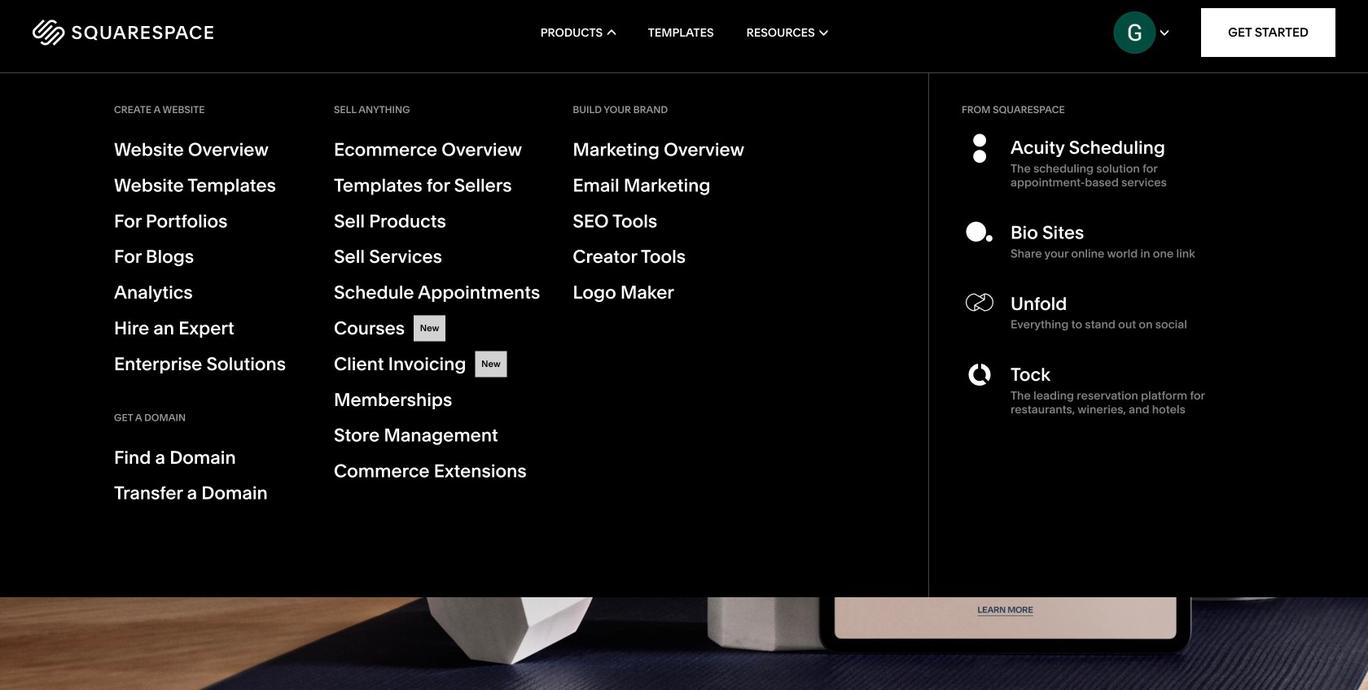 Task type: vqa. For each thing, say whether or not it's contained in the screenshot.
bottom products
no



Task type: describe. For each thing, give the bounding box(es) containing it.
tock image
[[962, 364, 998, 417]]



